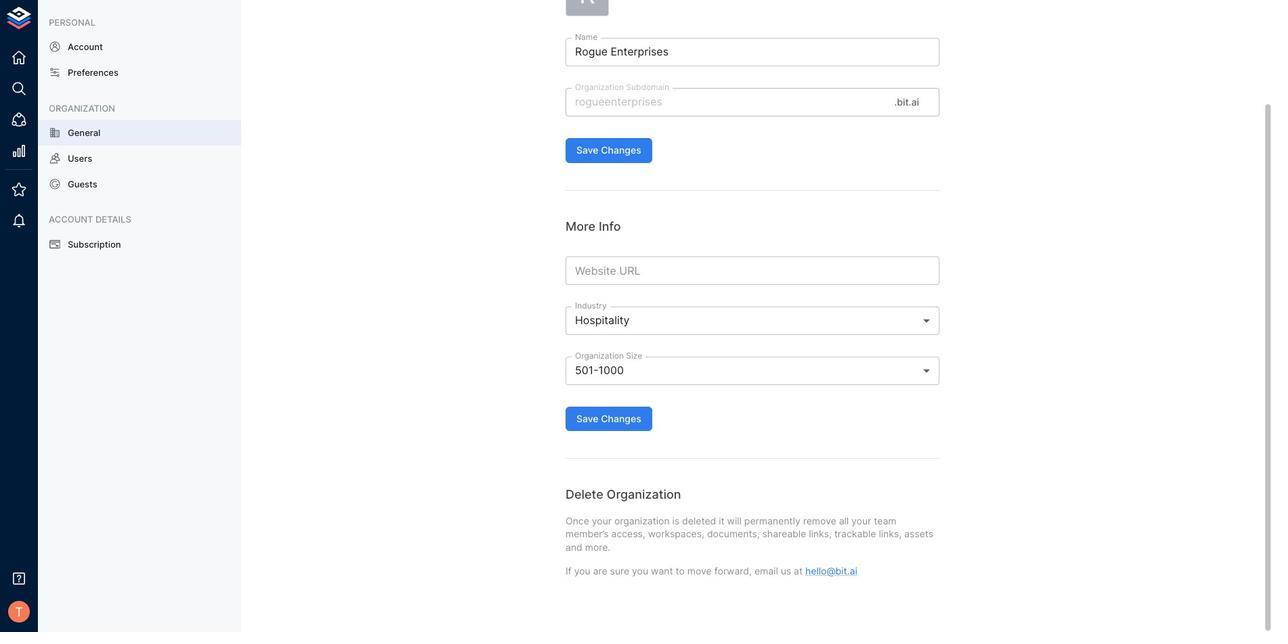 Task type: describe. For each thing, give the bounding box(es) containing it.
changes for second the "save changes" button from the top
[[601, 413, 641, 425]]

hospitality
[[575, 314, 630, 327]]

it
[[719, 515, 725, 527]]

1 you from the left
[[574, 566, 591, 577]]

will
[[727, 515, 742, 527]]

once your organization is deleted it will permanently remove all your team member's access, workspaces, documents, shareable links, trackable links, assets and more.
[[566, 515, 933, 553]]

is
[[672, 515, 680, 527]]

sure
[[610, 566, 629, 577]]

more.
[[585, 542, 611, 553]]

hello@bit.ai link
[[805, 566, 857, 577]]

access,
[[611, 528, 645, 540]]

subdomain
[[626, 82, 669, 92]]

Industry field
[[566, 307, 940, 335]]

users link
[[38, 146, 241, 171]]

more
[[566, 219, 596, 233]]

assets
[[904, 528, 933, 540]]

1000
[[599, 364, 624, 377]]

organization size 501-1000
[[575, 351, 642, 377]]

account link
[[38, 34, 241, 60]]

organization
[[614, 515, 670, 527]]

501-
[[575, 364, 599, 377]]

deleted
[[682, 515, 716, 527]]

guests link
[[38, 171, 241, 197]]

forward,
[[714, 566, 752, 577]]

save changes for second the "save changes" button from the top
[[576, 413, 641, 425]]

preferences
[[68, 67, 119, 78]]

member's
[[566, 528, 609, 540]]

remove
[[803, 515, 836, 527]]

industry
[[575, 300, 607, 311]]

delete organization
[[566, 488, 681, 502]]

2 links, from the left
[[879, 528, 902, 540]]

organization
[[49, 103, 115, 114]]

subscription link
[[38, 231, 241, 257]]

hello@bit.ai
[[805, 566, 857, 577]]

industry hospitality
[[575, 300, 630, 327]]

shareable
[[762, 528, 806, 540]]

2 save changes button from the top
[[566, 407, 652, 432]]

1 your from the left
[[592, 515, 612, 527]]

name
[[575, 32, 598, 42]]

account details
[[49, 214, 131, 225]]

and
[[566, 542, 582, 553]]



Task type: locate. For each thing, give the bounding box(es) containing it.
personal
[[49, 17, 96, 28]]

save changes for 1st the "save changes" button
[[576, 144, 641, 156]]

your up member's
[[592, 515, 612, 527]]

email
[[755, 566, 778, 577]]

2 save from the top
[[576, 413, 599, 425]]

guests
[[68, 179, 97, 190]]

0 horizontal spatial your
[[592, 515, 612, 527]]

subscription
[[68, 239, 121, 250]]

organization up organization
[[607, 488, 681, 502]]

Name text field
[[566, 38, 940, 66]]

2 your from the left
[[852, 515, 871, 527]]

save for 1st the "save changes" button
[[576, 144, 599, 156]]

size
[[626, 351, 642, 361]]

Organization Subdomain text field
[[566, 88, 889, 117]]

0 vertical spatial save changes
[[576, 144, 641, 156]]

0 horizontal spatial links,
[[809, 528, 832, 540]]

if you are sure you want to move forward, email us at hello@bit.ai
[[566, 566, 857, 577]]

organization
[[575, 82, 624, 92], [575, 351, 624, 361], [607, 488, 681, 502]]

general
[[68, 127, 100, 138]]

0 vertical spatial organization
[[575, 82, 624, 92]]

1 save from the top
[[576, 144, 599, 156]]

1 horizontal spatial your
[[852, 515, 871, 527]]

2 changes from the top
[[601, 413, 641, 425]]

organization left subdomain
[[575, 82, 624, 92]]

.bit.ai
[[894, 96, 919, 108]]

t button
[[4, 597, 34, 627]]

us
[[781, 566, 791, 577]]

2 save changes from the top
[[576, 413, 641, 425]]

if
[[566, 566, 572, 577]]

changes down 1000
[[601, 413, 641, 425]]

want
[[651, 566, 673, 577]]

are
[[593, 566, 607, 577]]

links,
[[809, 528, 832, 540], [879, 528, 902, 540]]

organization for organization size 501-1000
[[575, 351, 624, 361]]

Organization Size field
[[566, 357, 940, 385]]

2 you from the left
[[632, 566, 648, 577]]

t
[[15, 605, 23, 620]]

move
[[687, 566, 712, 577]]

your
[[592, 515, 612, 527], [852, 515, 871, 527]]

1 vertical spatial save
[[576, 413, 599, 425]]

1 horizontal spatial you
[[632, 566, 648, 577]]

save changes button down organization subdomain
[[566, 138, 652, 163]]

organization for organization subdomain
[[575, 82, 624, 92]]

delete
[[566, 488, 603, 502]]

0 vertical spatial changes
[[601, 144, 641, 156]]

workspaces,
[[648, 528, 704, 540]]

2 vertical spatial organization
[[607, 488, 681, 502]]

your up the trackable
[[852, 515, 871, 527]]

1 links, from the left
[[809, 528, 832, 540]]

1 save changes from the top
[[576, 144, 641, 156]]

at
[[794, 566, 803, 577]]

preferences link
[[38, 60, 241, 86]]

once
[[566, 515, 589, 527]]

1 vertical spatial save changes button
[[566, 407, 652, 432]]

to
[[676, 566, 685, 577]]

save changes down 1000
[[576, 413, 641, 425]]

general link
[[38, 120, 241, 146]]

trackable
[[834, 528, 876, 540]]

1 vertical spatial save changes
[[576, 413, 641, 425]]

organization inside organization size 501-1000
[[575, 351, 624, 361]]

team
[[874, 515, 897, 527]]

1 save changes button from the top
[[566, 138, 652, 163]]

all
[[839, 515, 849, 527]]

https:// text field
[[566, 257, 940, 285]]

documents,
[[707, 528, 760, 540]]

1 changes from the top
[[601, 144, 641, 156]]

organization up 1000
[[575, 351, 624, 361]]

0 vertical spatial save changes button
[[566, 138, 652, 163]]

1 vertical spatial organization
[[575, 351, 624, 361]]

users
[[68, 153, 92, 164]]

save
[[576, 144, 599, 156], [576, 413, 599, 425]]

permanently
[[744, 515, 801, 527]]

you right the if
[[574, 566, 591, 577]]

changes for 1st the "save changes" button
[[601, 144, 641, 156]]

changes
[[601, 144, 641, 156], [601, 413, 641, 425]]

links, down remove at the right bottom of page
[[809, 528, 832, 540]]

links, down "team"
[[879, 528, 902, 540]]

organization subdomain
[[575, 82, 669, 92]]

save changes down organization subdomain
[[576, 144, 641, 156]]

account
[[49, 214, 93, 225]]

save changes button
[[566, 138, 652, 163], [566, 407, 652, 432]]

save changes button down 1000
[[566, 407, 652, 432]]

save for second the "save changes" button from the top
[[576, 413, 599, 425]]

0 vertical spatial save
[[576, 144, 599, 156]]

account
[[68, 41, 103, 52]]

save changes
[[576, 144, 641, 156], [576, 413, 641, 425]]

details
[[95, 214, 131, 225]]

you
[[574, 566, 591, 577], [632, 566, 648, 577]]

0 horizontal spatial you
[[574, 566, 591, 577]]

1 horizontal spatial links,
[[879, 528, 902, 540]]

changes down organization subdomain
[[601, 144, 641, 156]]

more info
[[566, 219, 621, 233]]

you right the sure
[[632, 566, 648, 577]]

info
[[599, 219, 621, 233]]

1 vertical spatial changes
[[601, 413, 641, 425]]



Task type: vqa. For each thing, say whether or not it's contained in the screenshot.
THE "MARKETING TEAM" at left top
no



